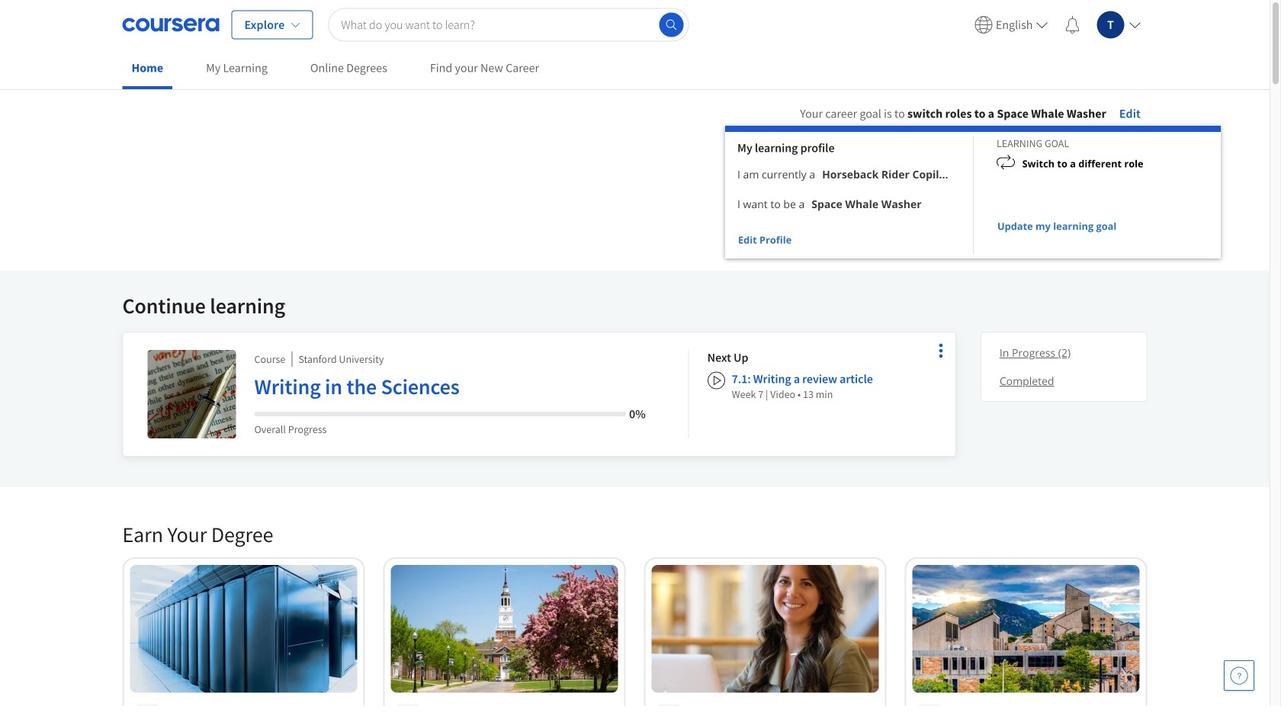 Task type: vqa. For each thing, say whether or not it's contained in the screenshot.
More option for Writing in the Sciences icon
yes



Task type: locate. For each thing, give the bounding box(es) containing it.
earn your degree collection element
[[113, 496, 1156, 706]]

region
[[725, 126, 1221, 258]]

help center image
[[1230, 666, 1248, 685]]

None search field
[[328, 8, 689, 42]]

writing in the sciences image
[[148, 350, 236, 438]]



Task type: describe. For each thing, give the bounding box(es) containing it.
i am currently a space whale washer element
[[808, 193, 942, 216]]

more option for writing in the sciences image
[[930, 340, 951, 361]]

i am currently a horseback rider copilot element
[[819, 163, 952, 186]]

coursera image
[[122, 13, 219, 37]]

What do you want to learn? text field
[[328, 8, 689, 42]]



